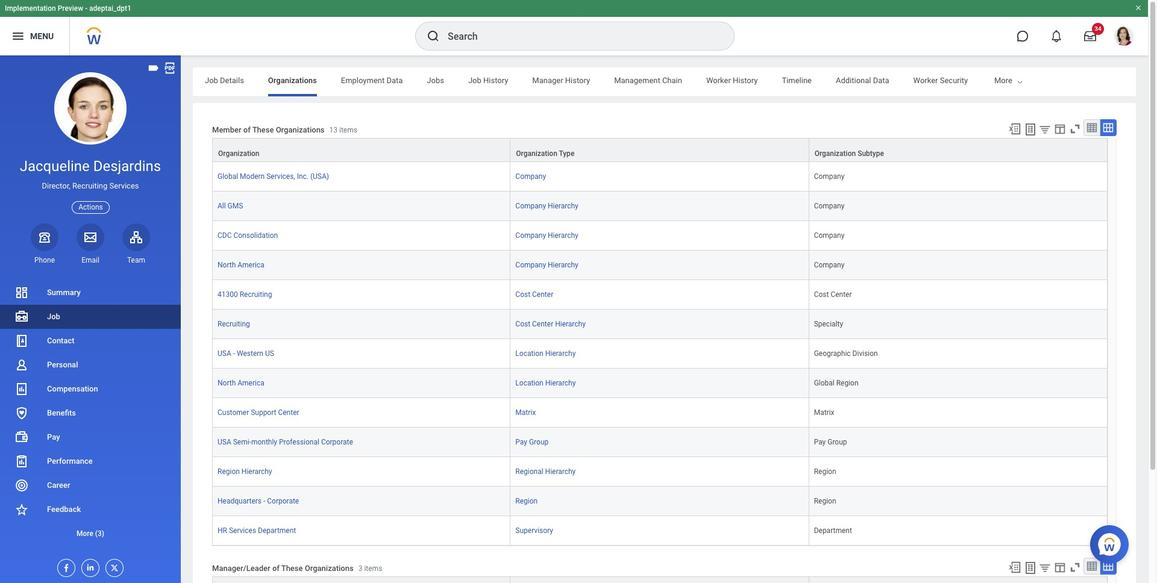 Task type: describe. For each thing, give the bounding box(es) containing it.
contract
[[993, 76, 1022, 85]]

hr services department
[[218, 527, 296, 535]]

- for usa - western us
[[233, 350, 235, 358]]

location for north america
[[516, 379, 544, 388]]

gms
[[228, 202, 243, 210]]

global modern services, inc. (usa)
[[218, 172, 329, 181]]

cost center hierarchy
[[516, 320, 586, 329]]

these for manager/leader
[[281, 565, 303, 574]]

company link
[[516, 170, 546, 181]]

34 button
[[1077, 23, 1105, 49]]

region hierarchy
[[218, 468, 272, 476]]

toolbar for member of these organizations
[[1003, 119, 1117, 138]]

usa semi-monthly professional corporate
[[218, 438, 353, 447]]

type
[[559, 150, 575, 158]]

pay inside list
[[47, 433, 60, 442]]

director, recruiting services
[[42, 182, 139, 191]]

toolbar for manager/leader of these organizations
[[1003, 558, 1117, 577]]

actions button
[[72, 201, 110, 214]]

contact image
[[14, 334, 29, 348]]

13
[[330, 126, 338, 135]]

department element
[[814, 525, 852, 535]]

cost up specialty 'element'
[[814, 291, 829, 299]]

employment
[[341, 76, 385, 85]]

personal link
[[0, 353, 181, 377]]

- inside menu banner
[[85, 4, 87, 13]]

benefits
[[47, 409, 76, 418]]

global region
[[814, 379, 859, 388]]

america for north america link associated with 5th "row"
[[238, 261, 265, 270]]

management
[[614, 76, 661, 85]]

pay group for pay group element
[[814, 438, 847, 447]]

jobs
[[427, 76, 444, 85]]

worker for worker security
[[914, 76, 938, 85]]

organizations for manager/leader
[[305, 565, 354, 574]]

menu
[[30, 31, 54, 41]]

center right support
[[278, 409, 299, 417]]

navigation pane region
[[0, 55, 181, 584]]

desjardins
[[93, 158, 161, 175]]

table image for member of these organizations
[[1086, 122, 1099, 134]]

of for manager/leader
[[272, 565, 280, 574]]

company element for north america
[[814, 259, 845, 270]]

organization subtype button
[[810, 139, 1108, 162]]

monthly
[[251, 438, 277, 447]]

cost for recruiting
[[516, 320, 531, 329]]

of for member
[[243, 126, 251, 135]]

list containing summary
[[0, 281, 181, 546]]

geographic division
[[814, 350, 878, 358]]

usa - western us
[[218, 350, 274, 358]]

row containing region hierarchy
[[212, 458, 1108, 487]]

matrix for matrix link
[[516, 409, 536, 417]]

row containing hr services department
[[212, 517, 1108, 546]]

phone jacqueline desjardins element
[[31, 256, 58, 265]]

region element for regional hierarchy
[[814, 466, 837, 476]]

more (3)
[[77, 530, 104, 538]]

email jacqueline desjardins element
[[77, 256, 104, 265]]

company element for cdc consolidation
[[814, 229, 845, 240]]

employment data
[[341, 76, 403, 85]]

41300 recruiting
[[218, 291, 272, 299]]

41300
[[218, 291, 238, 299]]

worker for worker history
[[707, 76, 731, 85]]

cost center hierarchy link
[[516, 318, 586, 329]]

compensation link
[[0, 377, 181, 402]]

personal image
[[14, 358, 29, 373]]

jacqueline desjardins
[[20, 158, 161, 175]]

western
[[237, 350, 263, 358]]

security
[[940, 76, 968, 85]]

history for job history
[[484, 76, 508, 85]]

regional hierarchy link
[[516, 466, 576, 476]]

export to excel image
[[1009, 122, 1022, 136]]

profile logan mcneil image
[[1115, 27, 1134, 48]]

professional
[[279, 438, 320, 447]]

justify image
[[11, 29, 25, 43]]

usa - western us link
[[218, 347, 274, 358]]

location hierarchy for global
[[516, 379, 576, 388]]

organizations inside tab list
[[268, 76, 317, 85]]

center for cost center element
[[831, 291, 852, 299]]

headquarters - corporate link
[[218, 495, 299, 506]]

hr services department link
[[218, 525, 296, 535]]

table image for manager/leader of these organizations
[[1086, 561, 1099, 573]]

email
[[81, 256, 99, 265]]

row containing headquarters - corporate
[[212, 487, 1108, 517]]

pay group element
[[814, 436, 847, 447]]

mail image
[[83, 230, 98, 245]]

adeptai_dpt1
[[89, 4, 131, 13]]

menu button
[[0, 17, 69, 55]]

regional
[[516, 468, 544, 476]]

location hierarchy for geographic
[[516, 350, 576, 358]]

data for additional data
[[873, 76, 890, 85]]

manager
[[533, 76, 563, 85]]

cost center for cost center element
[[814, 291, 852, 299]]

summary link
[[0, 281, 181, 305]]

row containing all gms
[[212, 192, 1108, 221]]

services,
[[267, 172, 295, 181]]

search image
[[426, 29, 441, 43]]

all
[[218, 202, 226, 210]]

organizations for member
[[276, 126, 325, 135]]

41300 recruiting link
[[218, 288, 272, 299]]

history for worker history
[[733, 76, 758, 85]]

region for region hierarchy
[[218, 468, 240, 476]]

north america for north america link associated with 5th "row"
[[218, 261, 265, 270]]

supervisory link
[[516, 525, 553, 535]]

management chain
[[614, 76, 682, 85]]

export to excel image
[[1009, 561, 1022, 575]]

more (3) button
[[0, 522, 181, 546]]

row containing usa semi-monthly professional corporate
[[212, 428, 1108, 458]]

Search Workday  search field
[[448, 23, 710, 49]]

menu banner
[[0, 0, 1149, 55]]

compensation
[[47, 385, 98, 394]]

row containing global modern services, inc. (usa)
[[212, 162, 1108, 192]]

notifications large image
[[1051, 30, 1063, 42]]

x image
[[106, 560, 119, 573]]

job for job details
[[205, 76, 218, 85]]

performance
[[47, 457, 93, 466]]

phone
[[34, 256, 55, 265]]

items for manager/leader of these organizations
[[364, 565, 382, 574]]

specialty element
[[814, 318, 844, 329]]

region hierarchy link
[[218, 466, 272, 476]]

timeline
[[782, 76, 812, 85]]

cost center for cost center link
[[516, 291, 554, 299]]

phone image
[[36, 230, 53, 245]]

close environment banner image
[[1135, 4, 1143, 11]]

job link
[[0, 305, 181, 329]]

phone button
[[31, 224, 58, 265]]

location for usa - western us
[[516, 350, 544, 358]]

personal
[[47, 361, 78, 370]]

actions
[[79, 203, 103, 211]]

group for pay group link on the left of page
[[529, 438, 549, 447]]

company hierarchy for all gms
[[516, 202, 579, 210]]

export to worksheets image for manager/leader of these organizations
[[1024, 561, 1038, 576]]

headquarters
[[218, 497, 262, 506]]

director,
[[42, 182, 70, 191]]

north america link for 9th "row" from the top of the page
[[218, 377, 265, 388]]

job inside navigation pane region
[[47, 312, 60, 321]]

additional data
[[836, 76, 890, 85]]

region for region link
[[516, 497, 538, 506]]

pay for pay group link on the left of page
[[516, 438, 528, 447]]

center for cost center link
[[532, 291, 554, 299]]

implementation preview -   adeptai_dpt1
[[5, 4, 131, 13]]

group for pay group element
[[828, 438, 847, 447]]

global modern services, inc. (usa) link
[[218, 170, 329, 181]]

america for north america link associated with 9th "row" from the top of the page
[[238, 379, 265, 388]]

benefits image
[[14, 406, 29, 421]]

data for employment data
[[387, 76, 403, 85]]

company element for global modern services, inc. (usa)
[[814, 170, 845, 181]]

matrix link
[[516, 406, 536, 417]]

performance link
[[0, 450, 181, 474]]

usa for usa - western us
[[218, 350, 231, 358]]

row containing organization
[[212, 138, 1108, 162]]

division
[[853, 350, 878, 358]]

global for global modern services, inc. (usa)
[[218, 172, 238, 181]]



Task type: locate. For each thing, give the bounding box(es) containing it.
recruiting inside 41300 recruiting link
[[240, 291, 272, 299]]

company hierarchy link for all gms
[[516, 200, 579, 210]]

organization down member
[[218, 150, 260, 158]]

1 table image from the top
[[1086, 122, 1099, 134]]

2 horizontal spatial -
[[263, 497, 265, 506]]

0 horizontal spatial more
[[77, 530, 93, 538]]

worker history
[[707, 76, 758, 85]]

services down desjardins
[[109, 182, 139, 191]]

1 vertical spatial organizations
[[276, 126, 325, 135]]

data right employment
[[387, 76, 403, 85]]

team jacqueline desjardins element
[[122, 256, 150, 265]]

recruiting inside navigation pane region
[[72, 182, 108, 191]]

global up matrix element
[[814, 379, 835, 388]]

1 horizontal spatial pay
[[516, 438, 528, 447]]

5 row from the top
[[212, 251, 1108, 280]]

1 cost center from the left
[[516, 291, 554, 299]]

corporate inside usa semi-monthly professional corporate link
[[321, 438, 353, 447]]

usa left "western"
[[218, 350, 231, 358]]

history right contract
[[1024, 76, 1049, 85]]

0 horizontal spatial pay
[[47, 433, 60, 442]]

0 vertical spatial corporate
[[321, 438, 353, 447]]

regional hierarchy
[[516, 468, 576, 476]]

2 vertical spatial organizations
[[305, 565, 354, 574]]

job details
[[205, 76, 244, 85]]

7 row from the top
[[212, 310, 1108, 339]]

2 company element from the top
[[814, 200, 845, 210]]

0 horizontal spatial job
[[47, 312, 60, 321]]

pay image
[[14, 430, 29, 445]]

2 department from the left
[[814, 527, 852, 535]]

0 vertical spatial location hierarchy link
[[516, 347, 576, 358]]

items right 13
[[339, 126, 357, 135]]

1 matrix from the left
[[516, 409, 536, 417]]

2 expand table image from the top
[[1103, 561, 1115, 573]]

history right manager
[[565, 76, 590, 85]]

matrix up pay group element
[[814, 409, 835, 417]]

organizations left 13
[[276, 126, 325, 135]]

2 north from the top
[[218, 379, 236, 388]]

region element
[[814, 466, 837, 476], [814, 495, 837, 506]]

expand table image right fullscreen image
[[1103, 122, 1115, 134]]

2 data from the left
[[873, 76, 890, 85]]

1 north from the top
[[218, 261, 236, 270]]

these for member
[[252, 126, 274, 135]]

2 location hierarchy from the top
[[516, 379, 576, 388]]

job history
[[468, 76, 508, 85]]

0 vertical spatial global
[[218, 172, 238, 181]]

0 vertical spatial company hierarchy
[[516, 202, 579, 210]]

north america link for 5th "row"
[[218, 259, 265, 270]]

- right "preview"
[[85, 4, 87, 13]]

4 history from the left
[[1024, 76, 1049, 85]]

job right jobs
[[468, 76, 482, 85]]

1 horizontal spatial services
[[229, 527, 256, 535]]

career
[[47, 481, 70, 490]]

- right headquarters
[[263, 497, 265, 506]]

0 vertical spatial region element
[[814, 466, 837, 476]]

tab list
[[193, 68, 1158, 96]]

implementation
[[5, 4, 56, 13]]

0 horizontal spatial data
[[387, 76, 403, 85]]

pay link
[[0, 426, 181, 450]]

recruiting down jacqueline desjardins
[[72, 182, 108, 191]]

of right member
[[243, 126, 251, 135]]

items
[[339, 126, 357, 135], [364, 565, 382, 574]]

modern
[[240, 172, 265, 181]]

12 row from the top
[[212, 458, 1108, 487]]

1 expand table image from the top
[[1103, 122, 1115, 134]]

row
[[212, 138, 1108, 162], [212, 162, 1108, 192], [212, 192, 1108, 221], [212, 221, 1108, 251], [212, 251, 1108, 280], [212, 280, 1108, 310], [212, 310, 1108, 339], [212, 339, 1108, 369], [212, 369, 1108, 399], [212, 399, 1108, 428], [212, 428, 1108, 458], [212, 458, 1108, 487], [212, 487, 1108, 517], [212, 517, 1108, 546], [212, 577, 1108, 584]]

recruiting for 41300
[[240, 291, 272, 299]]

north america link down usa - western us
[[218, 377, 265, 388]]

pay down benefits
[[47, 433, 60, 442]]

- for headquarters - corporate
[[263, 497, 265, 506]]

1 horizontal spatial matrix
[[814, 409, 835, 417]]

hierarchy
[[548, 202, 579, 210], [548, 232, 579, 240], [548, 261, 579, 270], [555, 320, 586, 329], [545, 350, 576, 358], [545, 379, 576, 388], [242, 468, 272, 476], [545, 468, 576, 476]]

1 vertical spatial america
[[238, 379, 265, 388]]

1 horizontal spatial job
[[205, 76, 218, 85]]

1 horizontal spatial cost center
[[814, 291, 852, 299]]

center up specialty 'element'
[[831, 291, 852, 299]]

contact link
[[0, 329, 181, 353]]

history for manager history
[[565, 76, 590, 85]]

3 history from the left
[[733, 76, 758, 85]]

feedback link
[[0, 498, 181, 522]]

pay group up regional
[[516, 438, 549, 447]]

matrix element
[[814, 406, 835, 417]]

region element for region
[[814, 495, 837, 506]]

2 vertical spatial recruiting
[[218, 320, 250, 329]]

corporate right professional
[[321, 438, 353, 447]]

global
[[218, 172, 238, 181], [814, 379, 835, 388]]

group inside pay group element
[[828, 438, 847, 447]]

recruiting right 41300
[[240, 291, 272, 299]]

1 row from the top
[[212, 138, 1108, 162]]

inbox large image
[[1085, 30, 1097, 42]]

select to filter grid data image
[[1039, 562, 1052, 575]]

global inside global region element
[[814, 379, 835, 388]]

items right 3
[[364, 565, 382, 574]]

1 vertical spatial north america link
[[218, 377, 265, 388]]

export to worksheets image left select to filter grid data image
[[1024, 561, 1038, 576]]

export to worksheets image for member of these organizations
[[1024, 122, 1038, 137]]

2 group from the left
[[828, 438, 847, 447]]

north up "customer"
[[218, 379, 236, 388]]

2 matrix from the left
[[814, 409, 835, 417]]

feedback
[[47, 505, 81, 514]]

1 horizontal spatial more
[[995, 76, 1013, 85]]

0 horizontal spatial of
[[243, 126, 251, 135]]

these right manager/leader
[[281, 565, 303, 574]]

items for member of these organizations
[[339, 126, 357, 135]]

cdc consolidation
[[218, 232, 278, 240]]

items inside 'member of these organizations 13 items'
[[339, 126, 357, 135]]

north america up 41300 recruiting link
[[218, 261, 265, 270]]

organization subtype
[[815, 150, 884, 158]]

recruiting link
[[218, 318, 250, 329]]

jacqueline
[[20, 158, 90, 175]]

0 vertical spatial more
[[995, 76, 1013, 85]]

column header
[[511, 577, 810, 584]]

cdc consolidation link
[[218, 229, 278, 240]]

specialty
[[814, 320, 844, 329]]

1 horizontal spatial corporate
[[321, 438, 353, 447]]

global for global region
[[814, 379, 835, 388]]

0 vertical spatial of
[[243, 126, 251, 135]]

group down matrix element
[[828, 438, 847, 447]]

center up cost center hierarchy "link"
[[532, 291, 554, 299]]

-
[[85, 4, 87, 13], [233, 350, 235, 358], [263, 497, 265, 506]]

3 company element from the top
[[814, 229, 845, 240]]

3 company hierarchy link from the top
[[516, 259, 579, 270]]

expand table image
[[1103, 122, 1115, 134], [1103, 561, 1115, 573]]

table image right fullscreen image
[[1086, 122, 1099, 134]]

0 vertical spatial toolbar
[[1003, 119, 1117, 138]]

1 horizontal spatial global
[[814, 379, 835, 388]]

fullscreen image
[[1069, 122, 1082, 136]]

3 company hierarchy from the top
[[516, 261, 579, 270]]

organization type
[[516, 150, 575, 158]]

recruiting for director,
[[72, 182, 108, 191]]

preview
[[58, 4, 83, 13]]

0 horizontal spatial items
[[339, 126, 357, 135]]

2 horizontal spatial organization
[[815, 150, 856, 158]]

0 horizontal spatial department
[[258, 527, 296, 535]]

1 horizontal spatial items
[[364, 565, 382, 574]]

0 vertical spatial -
[[85, 4, 87, 13]]

1 vertical spatial expand table image
[[1103, 561, 1115, 573]]

worker right the chain on the top right
[[707, 76, 731, 85]]

america up 41300 recruiting link
[[238, 261, 265, 270]]

facebook image
[[58, 560, 71, 573]]

1 company element from the top
[[814, 170, 845, 181]]

2 table image from the top
[[1086, 561, 1099, 573]]

3 row from the top
[[212, 192, 1108, 221]]

america
[[238, 261, 265, 270], [238, 379, 265, 388]]

services right hr
[[229, 527, 256, 535]]

row containing recruiting
[[212, 310, 1108, 339]]

list
[[0, 281, 181, 546]]

view team image
[[129, 230, 143, 245]]

0 horizontal spatial matrix
[[516, 409, 536, 417]]

1 horizontal spatial -
[[233, 350, 235, 358]]

1 vertical spatial location hierarchy
[[516, 379, 576, 388]]

0 vertical spatial expand table image
[[1103, 122, 1115, 134]]

matrix
[[516, 409, 536, 417], [814, 409, 835, 417]]

13 row from the top
[[212, 487, 1108, 517]]

details
[[220, 76, 244, 85]]

1 region element from the top
[[814, 466, 837, 476]]

3 organization from the left
[[815, 150, 856, 158]]

region up headquarters
[[218, 468, 240, 476]]

support
[[251, 409, 276, 417]]

job up contact
[[47, 312, 60, 321]]

1 north america link from the top
[[218, 259, 265, 270]]

1 department from the left
[[258, 527, 296, 535]]

4 company element from the top
[[814, 259, 845, 270]]

worker
[[707, 76, 731, 85], [914, 76, 938, 85]]

1 location from the top
[[516, 350, 544, 358]]

global region element
[[814, 377, 859, 388]]

1 vertical spatial items
[[364, 565, 382, 574]]

flexible work arrangeme
[[1073, 76, 1158, 85]]

14 row from the top
[[212, 517, 1108, 546]]

pay
[[47, 433, 60, 442], [516, 438, 528, 447], [814, 438, 826, 447]]

1 vertical spatial company hierarchy
[[516, 232, 579, 240]]

toolbar
[[1003, 119, 1117, 138], [1003, 558, 1117, 577]]

2 organization from the left
[[516, 150, 558, 158]]

performance image
[[14, 455, 29, 469]]

summary image
[[14, 286, 29, 300]]

1 vertical spatial usa
[[218, 438, 231, 447]]

manager/leader
[[212, 565, 271, 574]]

feedback image
[[14, 503, 29, 517]]

north up 41300
[[218, 261, 236, 270]]

north for north america link associated with 5th "row"
[[218, 261, 236, 270]]

1 north america from the top
[[218, 261, 265, 270]]

north america down usa - western us
[[218, 379, 265, 388]]

organization
[[218, 150, 260, 158], [516, 150, 558, 158], [815, 150, 856, 158]]

2 horizontal spatial job
[[468, 76, 482, 85]]

arrangeme
[[1122, 76, 1158, 85]]

company hierarchy for north america
[[516, 261, 579, 270]]

organization for organization type
[[516, 150, 558, 158]]

department
[[258, 527, 296, 535], [814, 527, 852, 535]]

1 vertical spatial location
[[516, 379, 544, 388]]

services inside "row"
[[229, 527, 256, 535]]

group inside pay group link
[[529, 438, 549, 447]]

cost for 41300 recruiting
[[516, 291, 531, 299]]

1 vertical spatial north america
[[218, 379, 265, 388]]

customer
[[218, 409, 249, 417]]

1 vertical spatial table image
[[1086, 561, 1099, 573]]

0 horizontal spatial services
[[109, 182, 139, 191]]

region link
[[516, 495, 538, 506]]

1 worker from the left
[[707, 76, 731, 85]]

region up supervisory link
[[516, 497, 538, 506]]

2 company hierarchy from the top
[[516, 232, 579, 240]]

pay for pay group element
[[814, 438, 826, 447]]

0 vertical spatial north america link
[[218, 259, 265, 270]]

1 location hierarchy from the top
[[516, 350, 576, 358]]

1 company hierarchy link from the top
[[516, 200, 579, 210]]

services inside navigation pane region
[[109, 182, 139, 191]]

all gms
[[218, 202, 243, 210]]

more for more
[[995, 76, 1013, 85]]

1 location hierarchy link from the top
[[516, 347, 576, 358]]

job for job history
[[468, 76, 482, 85]]

career link
[[0, 474, 181, 498]]

0 horizontal spatial corporate
[[267, 497, 299, 506]]

of
[[243, 126, 251, 135], [272, 565, 280, 574]]

1 america from the top
[[238, 261, 265, 270]]

location hierarchy down cost center hierarchy at the bottom
[[516, 350, 576, 358]]

1 usa from the top
[[218, 350, 231, 358]]

company hierarchy for cdc consolidation
[[516, 232, 579, 240]]

more inside dropdown button
[[77, 530, 93, 538]]

organization up company link
[[516, 150, 558, 158]]

1 vertical spatial corporate
[[267, 497, 299, 506]]

chain
[[663, 76, 682, 85]]

1 vertical spatial recruiting
[[240, 291, 272, 299]]

region for regional hierarchy's region element
[[814, 468, 837, 476]]

0 vertical spatial organizations
[[268, 76, 317, 85]]

center
[[532, 291, 554, 299], [831, 291, 852, 299], [532, 320, 554, 329], [278, 409, 299, 417]]

1 horizontal spatial data
[[873, 76, 890, 85]]

1 vertical spatial company hierarchy link
[[516, 229, 579, 240]]

recruiting
[[72, 182, 108, 191], [240, 291, 272, 299], [218, 320, 250, 329]]

(usa)
[[310, 172, 329, 181]]

2 cost center from the left
[[814, 291, 852, 299]]

organization left subtype
[[815, 150, 856, 158]]

2 export to worksheets image from the top
[[1024, 561, 1038, 576]]

of right manager/leader
[[272, 565, 280, 574]]

company hierarchy link for cdc consolidation
[[516, 229, 579, 240]]

job
[[205, 76, 218, 85], [468, 76, 482, 85], [47, 312, 60, 321]]

2 north america from the top
[[218, 379, 265, 388]]

north america link
[[218, 259, 265, 270], [218, 377, 265, 388]]

0 vertical spatial company hierarchy link
[[516, 200, 579, 210]]

member
[[212, 126, 241, 135]]

0 vertical spatial recruiting
[[72, 182, 108, 191]]

0 vertical spatial location hierarchy
[[516, 350, 576, 358]]

6 row from the top
[[212, 280, 1108, 310]]

0 vertical spatial items
[[339, 126, 357, 135]]

0 vertical spatial these
[[252, 126, 274, 135]]

0 vertical spatial location
[[516, 350, 544, 358]]

consolidation
[[234, 232, 278, 240]]

data right additional
[[873, 76, 890, 85]]

location hierarchy link up matrix link
[[516, 377, 576, 388]]

company element
[[814, 170, 845, 181], [814, 200, 845, 210], [814, 229, 845, 240], [814, 259, 845, 270]]

center inside "link"
[[532, 320, 554, 329]]

region up department element
[[814, 497, 837, 506]]

tab list containing job details
[[193, 68, 1158, 96]]

organization for organization
[[218, 150, 260, 158]]

worker left security
[[914, 76, 938, 85]]

1 vertical spatial global
[[814, 379, 835, 388]]

0 horizontal spatial pay group
[[516, 438, 549, 447]]

1 toolbar from the top
[[1003, 119, 1117, 138]]

region for region's region element
[[814, 497, 837, 506]]

0 vertical spatial export to worksheets image
[[1024, 122, 1038, 137]]

location hierarchy up matrix link
[[516, 379, 576, 388]]

view printable version (pdf) image
[[163, 61, 177, 75]]

location hierarchy link down cost center hierarchy at the bottom
[[516, 347, 576, 358]]

2 region element from the top
[[814, 495, 837, 506]]

location hierarchy link for global
[[516, 377, 576, 388]]

table image
[[1086, 122, 1099, 134], [1086, 561, 1099, 573]]

region down geographic division
[[837, 379, 859, 388]]

organization inside 'organization type' popup button
[[516, 150, 558, 158]]

click to view/edit grid preferences image
[[1054, 122, 1067, 136]]

career image
[[14, 479, 29, 493]]

matrix for matrix element
[[814, 409, 835, 417]]

work
[[1102, 76, 1120, 85]]

center down cost center link
[[532, 320, 554, 329]]

0 vertical spatial america
[[238, 261, 265, 270]]

corporate
[[321, 438, 353, 447], [267, 497, 299, 506]]

north america for north america link associated with 9th "row" from the top of the page
[[218, 379, 265, 388]]

region element up department element
[[814, 495, 837, 506]]

flexible
[[1073, 76, 1100, 85]]

pay group down matrix element
[[814, 438, 847, 447]]

organizations up 'member of these organizations 13 items'
[[268, 76, 317, 85]]

expand table image for manager/leader of these organizations
[[1103, 561, 1115, 573]]

1 vertical spatial location hierarchy link
[[516, 377, 576, 388]]

row containing usa - western us
[[212, 339, 1108, 369]]

0 vertical spatial north
[[218, 261, 236, 270]]

subtype
[[858, 150, 884, 158]]

recruiting down 41300
[[218, 320, 250, 329]]

region element down pay group element
[[814, 466, 837, 476]]

11 row from the top
[[212, 428, 1108, 458]]

items inside "manager/leader of these organizations 3 items"
[[364, 565, 382, 574]]

2 america from the top
[[238, 379, 265, 388]]

15 row from the top
[[212, 577, 1108, 584]]

matrix up pay group link on the left of page
[[516, 409, 536, 417]]

1 vertical spatial of
[[272, 565, 280, 574]]

2 north america link from the top
[[218, 377, 265, 388]]

global left modern
[[218, 172, 238, 181]]

company
[[516, 172, 546, 181], [814, 172, 845, 181], [516, 202, 546, 210], [814, 202, 845, 210], [516, 232, 546, 240], [814, 232, 845, 240], [516, 261, 546, 270], [814, 261, 845, 270]]

more (3) button
[[0, 527, 181, 541]]

pay group link
[[516, 436, 549, 447]]

benefits link
[[0, 402, 181, 426]]

hierarchy inside "link"
[[555, 320, 586, 329]]

1 horizontal spatial these
[[281, 565, 303, 574]]

2 pay group from the left
[[814, 438, 847, 447]]

0 vertical spatial table image
[[1086, 122, 1099, 134]]

organization inside organization popup button
[[218, 150, 260, 158]]

job image
[[14, 310, 29, 324]]

2 location hierarchy link from the top
[[516, 377, 576, 388]]

fullscreen image
[[1069, 561, 1082, 575]]

north america link down cdc consolidation
[[218, 259, 265, 270]]

compensation image
[[14, 382, 29, 397]]

cost down cost center link
[[516, 320, 531, 329]]

cost center up cost center hierarchy "link"
[[516, 291, 554, 299]]

1 vertical spatial region element
[[814, 495, 837, 506]]

2 company hierarchy link from the top
[[516, 229, 579, 240]]

2 toolbar from the top
[[1003, 558, 1117, 577]]

cost center up specialty 'element'
[[814, 291, 852, 299]]

global inside global modern services, inc. (usa) link
[[218, 172, 238, 181]]

more left (3)
[[77, 530, 93, 538]]

8 row from the top
[[212, 339, 1108, 369]]

2 vertical spatial company hierarchy
[[516, 261, 579, 270]]

pay up regional
[[516, 438, 528, 447]]

1 horizontal spatial worker
[[914, 76, 938, 85]]

row containing customer support center
[[212, 399, 1108, 428]]

us
[[265, 350, 274, 358]]

corporate up hr services department link
[[267, 497, 299, 506]]

1 horizontal spatial pay group
[[814, 438, 847, 447]]

table image right fullscreen icon
[[1086, 561, 1099, 573]]

organizations left 3
[[305, 565, 354, 574]]

2 location from the top
[[516, 379, 544, 388]]

0 horizontal spatial cost center
[[516, 291, 554, 299]]

0 horizontal spatial these
[[252, 126, 274, 135]]

organization type button
[[511, 139, 809, 162]]

history left "timeline"
[[733, 76, 758, 85]]

0 vertical spatial north america
[[218, 261, 265, 270]]

company hierarchy link for north america
[[516, 259, 579, 270]]

9 row from the top
[[212, 369, 1108, 399]]

1 data from the left
[[387, 76, 403, 85]]

(3)
[[95, 530, 104, 538]]

2 worker from the left
[[914, 76, 938, 85]]

pay down matrix element
[[814, 438, 826, 447]]

0 horizontal spatial -
[[85, 4, 87, 13]]

cost up cost center hierarchy "link"
[[516, 291, 531, 299]]

1 vertical spatial export to worksheets image
[[1024, 561, 1038, 576]]

1 group from the left
[[529, 438, 549, 447]]

inc.
[[297, 172, 309, 181]]

linkedin image
[[82, 560, 95, 573]]

group
[[529, 438, 549, 447], [828, 438, 847, 447]]

10 row from the top
[[212, 399, 1108, 428]]

1 pay group from the left
[[516, 438, 549, 447]]

location down cost center hierarchy at the bottom
[[516, 350, 544, 358]]

member of these organizations 13 items
[[212, 126, 357, 135]]

usa left semi-
[[218, 438, 231, 447]]

2 horizontal spatial pay
[[814, 438, 826, 447]]

company element for all gms
[[814, 200, 845, 210]]

1 organization from the left
[[218, 150, 260, 158]]

north for north america link associated with 9th "row" from the top of the page
[[218, 379, 236, 388]]

1 horizontal spatial of
[[272, 565, 280, 574]]

supervisory
[[516, 527, 553, 535]]

america up customer support center link
[[238, 379, 265, 388]]

2 row from the top
[[212, 162, 1108, 192]]

34
[[1095, 25, 1102, 32]]

usa for usa semi-monthly professional corporate
[[218, 438, 231, 447]]

3
[[359, 565, 363, 574]]

company hierarchy
[[516, 202, 579, 210], [516, 232, 579, 240], [516, 261, 579, 270]]

0 vertical spatial services
[[109, 182, 139, 191]]

0 horizontal spatial global
[[218, 172, 238, 181]]

email button
[[77, 224, 104, 265]]

1 vertical spatial -
[[233, 350, 235, 358]]

2 vertical spatial -
[[263, 497, 265, 506]]

0 horizontal spatial group
[[529, 438, 549, 447]]

job left details
[[205, 76, 218, 85]]

2 usa from the top
[[218, 438, 231, 447]]

1 company hierarchy from the top
[[516, 202, 579, 210]]

1 horizontal spatial group
[[828, 438, 847, 447]]

corporate inside headquarters - corporate link
[[267, 497, 299, 506]]

export to worksheets image
[[1024, 122, 1038, 137], [1024, 561, 1038, 576]]

headquarters - corporate
[[218, 497, 299, 506]]

0 horizontal spatial organization
[[218, 150, 260, 158]]

- inside usa - western us link
[[233, 350, 235, 358]]

pay group
[[516, 438, 549, 447], [814, 438, 847, 447]]

customer support center link
[[218, 406, 299, 417]]

geographic division element
[[814, 347, 878, 358]]

0 vertical spatial usa
[[218, 350, 231, 358]]

- left "western"
[[233, 350, 235, 358]]

expand table image right fullscreen icon
[[1103, 561, 1115, 573]]

organization inside organization subtype popup button
[[815, 150, 856, 158]]

tag image
[[147, 61, 160, 75]]

0 horizontal spatial worker
[[707, 76, 731, 85]]

hr
[[218, 527, 227, 535]]

cost center link
[[516, 288, 554, 299]]

- inside headquarters - corporate link
[[263, 497, 265, 506]]

1 export to worksheets image from the top
[[1024, 122, 1038, 137]]

1 vertical spatial these
[[281, 565, 303, 574]]

location up matrix link
[[516, 379, 544, 388]]

1 vertical spatial toolbar
[[1003, 558, 1117, 577]]

pay group for pay group link on the left of page
[[516, 438, 549, 447]]

customer support center
[[218, 409, 299, 417]]

4 row from the top
[[212, 221, 1108, 251]]

location hierarchy link for geographic
[[516, 347, 576, 358]]

1 vertical spatial more
[[77, 530, 93, 538]]

history left manager
[[484, 76, 508, 85]]

row containing 41300 recruiting
[[212, 280, 1108, 310]]

click to view/edit grid preferences image
[[1054, 561, 1067, 575]]

these right member
[[252, 126, 274, 135]]

1 vertical spatial services
[[229, 527, 256, 535]]

organization button
[[213, 139, 510, 162]]

select to filter grid data image
[[1039, 123, 1052, 136]]

1 horizontal spatial organization
[[516, 150, 558, 158]]

export to worksheets image left select to filter grid data icon
[[1024, 122, 1038, 137]]

1 horizontal spatial department
[[814, 527, 852, 535]]

1 history from the left
[[484, 76, 508, 85]]

team link
[[122, 224, 150, 265]]

more right security
[[995, 76, 1013, 85]]

worker security
[[914, 76, 968, 85]]

2 history from the left
[[565, 76, 590, 85]]

history for contract history
[[1024, 76, 1049, 85]]

region down pay group element
[[814, 468, 837, 476]]

cost center element
[[814, 288, 852, 299]]

expand table image for member of these organizations
[[1103, 122, 1115, 134]]

cost inside "link"
[[516, 320, 531, 329]]

group up regional hierarchy link
[[529, 438, 549, 447]]

1 vertical spatial north
[[218, 379, 236, 388]]

2 vertical spatial company hierarchy link
[[516, 259, 579, 270]]

organization for organization subtype
[[815, 150, 856, 158]]

row containing cdc consolidation
[[212, 221, 1108, 251]]

center for cost center hierarchy "link"
[[532, 320, 554, 329]]

more for more (3)
[[77, 530, 93, 538]]



Task type: vqa. For each thing, say whether or not it's contained in the screenshot.
"global" inside the Global Region element
yes



